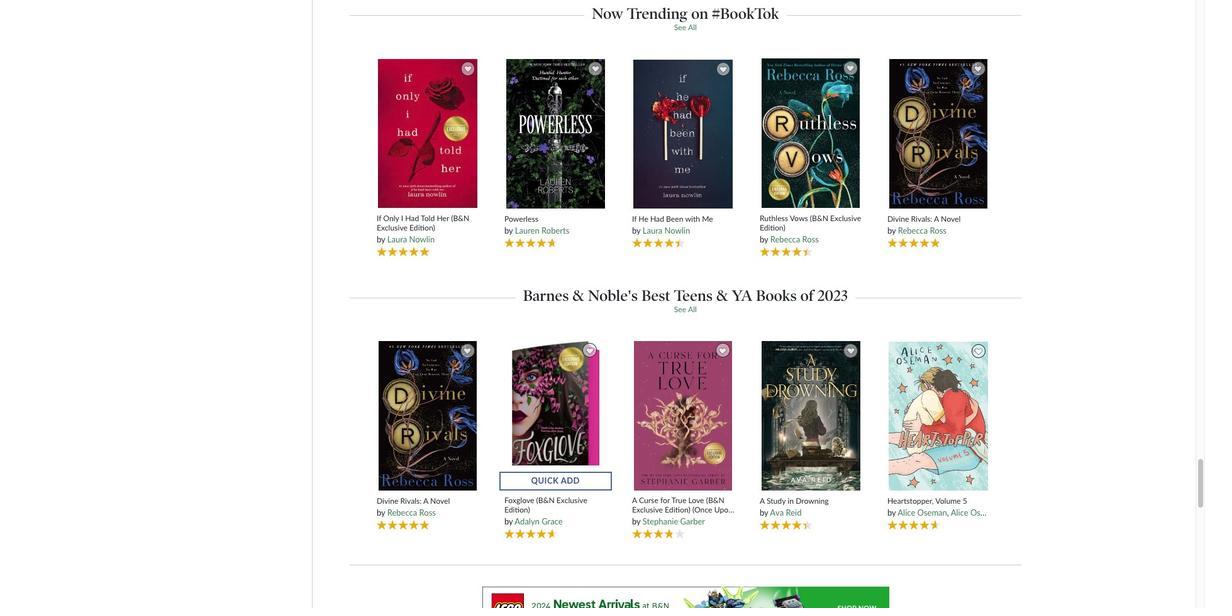 Task type: vqa. For each thing, say whether or not it's contained in the screenshot.
From the B&N Reads Blog
no



Task type: locate. For each thing, give the bounding box(es) containing it.
see down the teens
[[674, 305, 686, 315]]

1 vertical spatial divine rivals: a novel by rebecca ross
[[377, 497, 450, 518]]

0 horizontal spatial alice
[[898, 508, 915, 518]]

1 horizontal spatial laura nowlin link
[[643, 226, 690, 236]]

1 & from the left
[[573, 287, 584, 305]]

1 vertical spatial rivals:
[[400, 497, 422, 506]]

me
[[702, 214, 713, 224]]

by inside if he had been with me by laura nowlin
[[632, 226, 641, 236]]

1 horizontal spatial novel
[[941, 214, 961, 224]]

0 horizontal spatial &
[[573, 287, 584, 305]]

divine rivals: a novel link for rebecca ross link corresponding to bottommost divine rivals: a novel image
[[377, 497, 479, 506]]

rebecca for bottommost divine rivals: a novel image
[[387, 508, 417, 518]]

foxglove (b&n exclusive edition) by adalyn grace
[[504, 496, 587, 527]]

heart
[[664, 515, 683, 525]]

stephanie
[[643, 517, 678, 527]]

ross inside ruthless vows (b&n exclusive edition) by rebecca ross
[[802, 235, 819, 245]]

if only i had told her (b&n exclusive edition) by laura nowlin
[[377, 214, 470, 245]]

see all link down on
[[674, 23, 697, 32]]

if inside if he had been with me by laura nowlin
[[632, 214, 637, 224]]

1 horizontal spatial rebecca ross link
[[770, 235, 819, 245]]

edition) down told
[[410, 223, 435, 233]]

if inside if only i had told her (b&n exclusive edition) by laura nowlin
[[377, 214, 381, 223]]

exclusive down only
[[377, 223, 408, 233]]

see all link down the teens
[[674, 305, 697, 315]]

ruthless vows (b&n exclusive edition) link
[[760, 214, 862, 233]]

1 horizontal spatial divine
[[888, 214, 909, 224]]

0 horizontal spatial divine rivals: a novel image
[[378, 341, 478, 492]]

rebecca ross link
[[898, 226, 947, 236], [770, 235, 819, 245], [387, 508, 436, 518]]

1 vertical spatial see all link
[[674, 305, 697, 315]]

by inside if only i had told her (b&n exclusive edition) by laura nowlin
[[377, 235, 385, 245]]

exclusive right vows
[[830, 214, 861, 223]]

if left he
[[632, 214, 637, 224]]

barnes & noble's best teens & ya books of 2023 see all
[[523, 287, 848, 315]]

0 horizontal spatial if
[[377, 214, 381, 223]]

adalyn
[[515, 517, 540, 527]]

1 horizontal spatial alice
[[951, 508, 969, 518]]

1 horizontal spatial &
[[716, 287, 728, 305]]

study
[[767, 497, 786, 506]]

0 horizontal spatial oseman
[[918, 508, 947, 518]]

(b&n inside a curse for true love (b&n exclusive edition) (once upon a broken heart series #3)
[[706, 496, 725, 506]]

1 alice from the left
[[898, 508, 915, 518]]

1 horizontal spatial ross
[[802, 235, 819, 245]]

drowning
[[796, 497, 829, 506]]

foxglove
[[504, 496, 534, 506]]

1 horizontal spatial divine rivals: a novel link
[[888, 214, 990, 224]]

(b&n up upon on the right bottom of page
[[706, 496, 725, 506]]

if he had been with me link
[[632, 214, 734, 224]]

0 vertical spatial divine
[[888, 214, 909, 224]]

series
[[685, 515, 705, 525]]

by inside the heartstopper, volume 5 by alice oseman , alice oseman (illustrator)
[[888, 508, 896, 518]]

ava reid link
[[770, 508, 802, 518]]

alice
[[898, 508, 915, 518], [951, 508, 969, 518]]

(b&n down quick
[[536, 496, 555, 506]]

(b&n inside ruthless vows (b&n exclusive edition) by rebecca ross
[[810, 214, 828, 223]]

divine rivals: a novel image
[[889, 59, 989, 210], [378, 341, 478, 492]]

a
[[934, 214, 939, 224], [632, 496, 637, 506], [423, 497, 428, 506], [760, 497, 765, 506]]

alice oseman (illustrator) link
[[951, 508, 1041, 518]]

grace
[[542, 517, 563, 527]]

1 vertical spatial all
[[688, 305, 697, 315]]

1 horizontal spatial oseman
[[971, 508, 1000, 518]]

had right i
[[405, 214, 419, 223]]

ross
[[930, 226, 947, 236], [802, 235, 819, 245], [419, 508, 436, 518]]

heartstopper, volume 5 by alice oseman , alice oseman (illustrator)
[[888, 497, 1041, 518]]

1 vertical spatial divine
[[377, 497, 398, 506]]

powerless link
[[504, 214, 607, 224]]

nowlin down been
[[665, 226, 690, 236]]

edition)
[[410, 223, 435, 233], [760, 223, 786, 233], [504, 506, 530, 515], [665, 506, 691, 515]]

quick add button
[[499, 472, 612, 491]]

0 horizontal spatial rebecca ross link
[[387, 508, 436, 518]]

0 horizontal spatial novel
[[430, 497, 450, 506]]

rebecca ross link for the top divine rivals: a novel image
[[898, 226, 947, 236]]

0 horizontal spatial divine rivals: a novel link
[[377, 497, 479, 506]]

1 see from the top
[[674, 23, 686, 32]]

laura
[[643, 226, 663, 236], [387, 235, 407, 245]]

5
[[963, 497, 967, 506]]

1 horizontal spatial had
[[650, 214, 664, 224]]

laura nowlin link down i
[[387, 235, 435, 245]]

of
[[801, 287, 814, 305]]

0 vertical spatial all
[[688, 23, 697, 32]]

divine for bottommost divine rivals: a novel image
[[377, 497, 398, 506]]

&
[[573, 287, 584, 305], [716, 287, 728, 305]]

2 all from the top
[[688, 305, 697, 315]]

laura inside if only i had told her (b&n exclusive edition) by laura nowlin
[[387, 235, 407, 245]]

oseman down heartstopper, volume 5 link
[[918, 508, 947, 518]]

ruthless vows (b&n exclusive edition) image
[[761, 58, 861, 209]]

rivals:
[[911, 214, 933, 224], [400, 497, 422, 506]]

2 horizontal spatial ross
[[930, 226, 947, 236]]

all
[[688, 23, 697, 32], [688, 305, 697, 315]]

rebecca for the top divine rivals: a novel image
[[898, 226, 928, 236]]

(b&n right vows
[[810, 214, 828, 223]]

see inside now trending on #booktok see all
[[674, 23, 686, 32]]

had right he
[[650, 214, 664, 224]]

quick
[[531, 476, 559, 486]]

divine rivals: a novel link
[[888, 214, 990, 224], [377, 497, 479, 506]]

(b&n right her on the left of the page
[[451, 214, 470, 223]]

told
[[421, 214, 435, 223]]

ruthless
[[760, 214, 788, 223]]

divine rivals: a novel by rebecca ross
[[888, 214, 961, 236], [377, 497, 450, 518]]

oseman
[[918, 508, 947, 518], [971, 508, 1000, 518]]

edition) down foxglove
[[504, 506, 530, 515]]

laura nowlin link down been
[[643, 226, 690, 236]]

(b&n inside if only i had told her (b&n exclusive edition) by laura nowlin
[[451, 214, 470, 223]]

heartstopper, volume 5 image
[[888, 341, 989, 492]]

0 horizontal spatial rebecca
[[387, 508, 417, 518]]

laura inside if he had been with me by laura nowlin
[[643, 226, 663, 236]]

1 vertical spatial novel
[[430, 497, 450, 506]]

garber
[[680, 517, 705, 527]]

a curse for true love (b&n exclusive edition) (once upon a broken heart series #3)
[[632, 496, 733, 525]]

exclusive inside a curse for true love (b&n exclusive edition) (once upon a broken heart series #3)
[[632, 506, 663, 515]]

1 vertical spatial divine rivals: a novel image
[[378, 341, 478, 492]]

i
[[401, 214, 403, 223]]

oseman left (illustrator)
[[971, 508, 1000, 518]]

laura nowlin link for edition)
[[387, 235, 435, 245]]

foxglove (b&n exclusive edition) image
[[511, 341, 600, 492]]

2 & from the left
[[716, 287, 728, 305]]

1 horizontal spatial divine rivals: a novel by rebecca ross
[[888, 214, 961, 236]]

2 see from the top
[[674, 305, 686, 315]]

exclusive inside foxglove (b&n exclusive edition) by adalyn grace
[[557, 496, 587, 506]]

see inside barnes & noble's best teens & ya books of 2023 see all
[[674, 305, 686, 315]]

1 horizontal spatial rivals:
[[911, 214, 933, 224]]

divine
[[888, 214, 909, 224], [377, 497, 398, 506]]

exclusive inside if only i had told her (b&n exclusive edition) by laura nowlin
[[377, 223, 408, 233]]

all inside now trending on #booktok see all
[[688, 23, 697, 32]]

all down the teens
[[688, 305, 697, 315]]

0 vertical spatial divine rivals: a novel image
[[889, 59, 989, 210]]

& left ya
[[716, 287, 728, 305]]

0 horizontal spatial rivals:
[[400, 497, 422, 506]]

0 vertical spatial see
[[674, 23, 686, 32]]

see all link
[[674, 23, 697, 32], [674, 305, 697, 315]]

0 horizontal spatial divine
[[377, 497, 398, 506]]

0 vertical spatial novel
[[941, 214, 961, 224]]

reid
[[786, 508, 802, 518]]

0 horizontal spatial laura nowlin link
[[387, 235, 435, 245]]

adalyn grace link
[[515, 517, 563, 527]]

if he had been with me image
[[633, 59, 734, 210]]

0 vertical spatial divine rivals: a novel by rebecca ross
[[888, 214, 961, 236]]

1 horizontal spatial if
[[632, 214, 637, 224]]

rivals: for rebecca ross link corresponding to bottommost divine rivals: a novel image
[[400, 497, 422, 506]]

rebecca
[[898, 226, 928, 236], [770, 235, 800, 245], [387, 508, 417, 518]]

lauren roberts link
[[515, 226, 570, 236]]

1 horizontal spatial laura
[[643, 226, 663, 236]]

0 horizontal spatial nowlin
[[409, 235, 435, 245]]

if for exclusive
[[377, 214, 381, 223]]

1 vertical spatial divine rivals: a novel link
[[377, 497, 479, 506]]

had
[[405, 214, 419, 223], [650, 214, 664, 224]]

by inside powerless by lauren roberts
[[504, 226, 513, 236]]

now trending on #booktok see all
[[592, 4, 779, 32]]

1 vertical spatial see
[[674, 305, 686, 315]]

ruthless vows (b&n exclusive edition) by rebecca ross
[[760, 214, 861, 245]]

roberts
[[542, 226, 570, 236]]

love
[[689, 496, 704, 506]]

novel for rebecca ross link corresponding to bottommost divine rivals: a novel image
[[430, 497, 450, 506]]

1 horizontal spatial rebecca
[[770, 235, 800, 245]]

alice down heartstopper,
[[898, 508, 915, 518]]

see
[[674, 23, 686, 32], [674, 305, 686, 315]]

laura down he
[[643, 226, 663, 236]]

edition) down the 'true'
[[665, 506, 691, 515]]

nowlin inside if only i had told her (b&n exclusive edition) by laura nowlin
[[409, 235, 435, 245]]

2 see all link from the top
[[674, 305, 697, 315]]

stephanie garber link
[[643, 517, 705, 527]]

0 vertical spatial rivals:
[[911, 214, 933, 224]]

had inside if only i had told her (b&n exclusive edition) by laura nowlin
[[405, 214, 419, 223]]

if only i had told her (b&n exclusive edition) image
[[378, 58, 478, 209]]

0 horizontal spatial had
[[405, 214, 419, 223]]

0 vertical spatial divine rivals: a novel link
[[888, 214, 990, 224]]

0 horizontal spatial ross
[[419, 508, 436, 518]]

2 horizontal spatial rebecca ross link
[[898, 226, 947, 236]]

novel
[[941, 214, 961, 224], [430, 497, 450, 506]]

true
[[672, 496, 687, 506]]

quick add
[[531, 476, 580, 486]]

2 horizontal spatial rebecca
[[898, 226, 928, 236]]

now
[[592, 4, 624, 23]]

nowlin down if only i had told her (b&n exclusive edition) link
[[409, 235, 435, 245]]

if left only
[[377, 214, 381, 223]]

see down trending
[[674, 23, 686, 32]]

vows
[[790, 214, 808, 223]]

1 all from the top
[[688, 23, 697, 32]]

0 vertical spatial see all link
[[674, 23, 697, 32]]

laura nowlin link
[[643, 226, 690, 236], [387, 235, 435, 245]]

0 horizontal spatial laura
[[387, 235, 407, 245]]

by inside ruthless vows (b&n exclusive edition) by rebecca ross
[[760, 235, 768, 245]]

1 horizontal spatial nowlin
[[665, 226, 690, 236]]

exclusive inside ruthless vows (b&n exclusive edition) by rebecca ross
[[830, 214, 861, 223]]

divine for the top divine rivals: a novel image
[[888, 214, 909, 224]]

edition) down ruthless
[[760, 223, 786, 233]]

1 see all link from the top
[[674, 23, 697, 32]]

rebecca ross link for bottommost divine rivals: a novel image
[[387, 508, 436, 518]]

divine rivals: a novel link for the top divine rivals: a novel image rebecca ross link
[[888, 214, 990, 224]]

with
[[685, 214, 700, 224]]

all down on
[[688, 23, 697, 32]]

1 horizontal spatial divine rivals: a novel image
[[889, 59, 989, 210]]

& right barnes
[[573, 287, 584, 305]]

alice right ,
[[951, 508, 969, 518]]

2023
[[817, 287, 848, 305]]

2 alice from the left
[[951, 508, 969, 518]]

exclusive down add
[[557, 496, 587, 506]]

laura down i
[[387, 235, 407, 245]]

for
[[660, 496, 670, 506]]

(b&n
[[451, 214, 470, 223], [810, 214, 828, 223], [536, 496, 555, 506], [706, 496, 725, 506]]

if
[[377, 214, 381, 223], [632, 214, 637, 224]]

exclusive down curse
[[632, 506, 663, 515]]



Task type: describe. For each thing, give the bounding box(es) containing it.
best
[[642, 287, 671, 305]]

all inside barnes & noble's best teens & ya books of 2023 see all
[[688, 305, 697, 315]]

nowlin inside if he had been with me by laura nowlin
[[665, 226, 690, 236]]

had inside if he had been with me by laura nowlin
[[650, 214, 664, 224]]

barnes
[[523, 287, 569, 305]]

if only i had told her (b&n exclusive edition) link
[[377, 214, 479, 233]]

books
[[756, 287, 797, 305]]

a study in drowning by ava reid
[[760, 497, 829, 518]]

2 oseman from the left
[[971, 508, 1000, 518]]

trending
[[627, 4, 688, 23]]

lauren
[[515, 226, 540, 236]]

0 horizontal spatial divine rivals: a novel by rebecca ross
[[377, 497, 450, 518]]

only
[[383, 214, 399, 223]]

if for laura
[[632, 214, 637, 224]]

rebecca inside ruthless vows (b&n exclusive edition) by rebecca ross
[[770, 235, 800, 245]]

rebecca ross link for ruthless vows (b&n exclusive edition) image
[[770, 235, 819, 245]]

,
[[947, 508, 949, 518]]

ross for bottommost divine rivals: a novel image
[[419, 508, 436, 518]]

on
[[691, 4, 708, 23]]

#3)
[[707, 515, 718, 525]]

a study in drowning image
[[761, 341, 861, 492]]

he
[[639, 214, 648, 224]]

a
[[632, 515, 636, 525]]

edition) inside a curse for true love (b&n exclusive edition) (once upon a broken heart series #3)
[[665, 506, 691, 515]]

(illustrator)
[[1002, 508, 1041, 518]]

by inside a study in drowning by ava reid
[[760, 508, 768, 518]]

foxglove (b&n exclusive edition) link
[[504, 496, 607, 515]]

by stephanie garber
[[632, 517, 705, 527]]

(b&n inside foxglove (b&n exclusive edition) by adalyn grace
[[536, 496, 555, 506]]

ya
[[732, 287, 752, 305]]

ava
[[770, 508, 784, 518]]

curse
[[639, 496, 659, 506]]

volume
[[936, 497, 961, 506]]

1 oseman from the left
[[918, 508, 947, 518]]

ross for the top divine rivals: a novel image
[[930, 226, 947, 236]]

powerless image
[[506, 59, 606, 210]]

edition) inside ruthless vows (b&n exclusive edition) by rebecca ross
[[760, 223, 786, 233]]

upon
[[714, 506, 733, 515]]

broken
[[638, 515, 662, 525]]

novel for the top divine rivals: a novel image rebecca ross link
[[941, 214, 961, 224]]

if he had been with me by laura nowlin
[[632, 214, 713, 236]]

#booktok
[[712, 4, 779, 23]]

powerless by lauren roberts
[[504, 214, 570, 236]]

alice oseman link
[[898, 508, 947, 518]]

edition) inside if only i had told her (b&n exclusive edition) by laura nowlin
[[410, 223, 435, 233]]

heartstopper,
[[888, 497, 934, 506]]

edition) inside foxglove (b&n exclusive edition) by adalyn grace
[[504, 506, 530, 515]]

see all link for see
[[674, 23, 697, 32]]

a inside a curse for true love (b&n exclusive edition) (once upon a broken heart series #3)
[[632, 496, 637, 506]]

a study in drowning link
[[760, 497, 862, 506]]

(once
[[693, 506, 712, 515]]

advertisement element
[[350, 588, 1021, 609]]

laura nowlin link for nowlin
[[643, 226, 690, 236]]

a inside a study in drowning by ava reid
[[760, 497, 765, 506]]

heartstopper, volume 5 link
[[888, 497, 990, 506]]

her
[[437, 214, 449, 223]]

in
[[788, 497, 794, 506]]

by inside foxglove (b&n exclusive edition) by adalyn grace
[[504, 517, 513, 527]]

powerless
[[504, 214, 538, 224]]

see all link for teens
[[674, 305, 697, 315]]

add
[[561, 476, 580, 486]]

a curse for true love (b&n exclusive edition) (once upon a broken heart series #3) link
[[632, 496, 734, 525]]

teens
[[674, 287, 713, 305]]

a curse for true love (b&n exclusive edition) (once upon a broken heart series #3) image
[[634, 341, 733, 492]]

been
[[666, 214, 684, 224]]

noble's
[[588, 287, 638, 305]]

rivals: for the top divine rivals: a novel image rebecca ross link
[[911, 214, 933, 224]]



